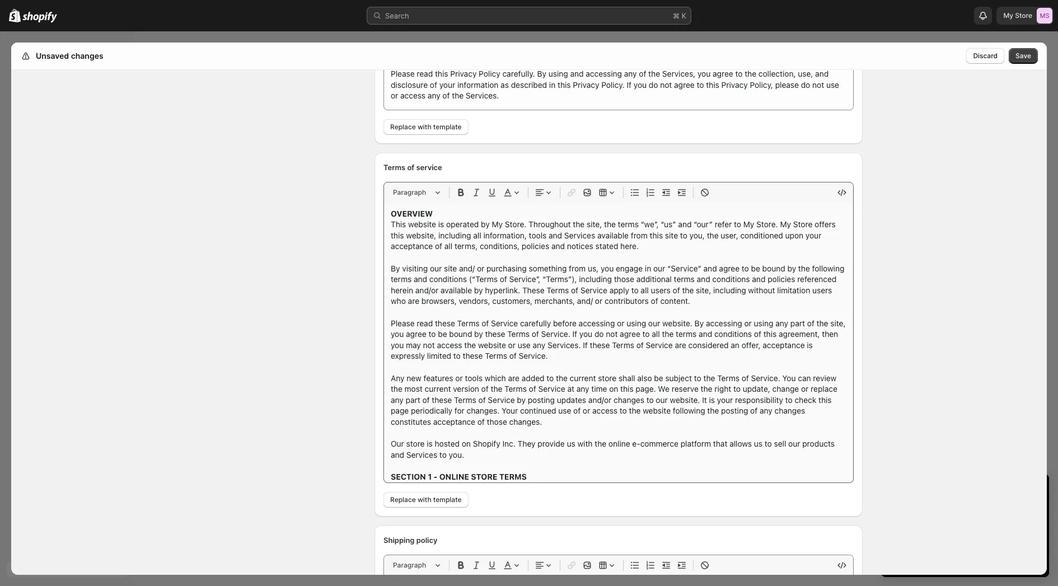 Task type: locate. For each thing, give the bounding box(es) containing it.
replace up shipping
[[390, 496, 416, 504]]

⌘ k
[[673, 11, 687, 20]]

paragraph button
[[389, 186, 445, 199], [389, 559, 445, 572]]

replace with template button
[[384, 119, 468, 135], [384, 492, 468, 508]]

1 replace with template button from the top
[[384, 119, 468, 135]]

2 replace with template from the top
[[390, 496, 462, 504]]

paragraph button down the terms of service
[[389, 186, 445, 199]]

⌘
[[673, 11, 680, 20]]

terms of service
[[384, 163, 442, 172]]

1 vertical spatial replace
[[390, 496, 416, 504]]

replace with template button up policy
[[384, 492, 468, 508]]

paragraph down of on the left of the page
[[393, 188, 426, 197]]

2 replace from the top
[[390, 496, 416, 504]]

policy
[[416, 536, 438, 545]]

dialog
[[1052, 43, 1058, 575]]

1 vertical spatial replace with template
[[390, 496, 462, 504]]

replace up of on the left of the page
[[390, 123, 416, 131]]

0 vertical spatial replace with template
[[390, 123, 462, 131]]

replace with template button up service
[[384, 119, 468, 135]]

replace with template
[[390, 123, 462, 131], [390, 496, 462, 504]]

1 horizontal spatial shopify image
[[23, 12, 57, 23]]

replace for 2nd replace with template "button" from the top
[[390, 496, 416, 504]]

template up service
[[433, 123, 462, 131]]

0 horizontal spatial shopify image
[[9, 9, 21, 22]]

replace for 2nd replace with template "button" from the bottom of the settings dialog
[[390, 123, 416, 131]]

1 replace with template from the top
[[390, 123, 462, 131]]

0 vertical spatial replace with template button
[[384, 119, 468, 135]]

0 vertical spatial template
[[433, 123, 462, 131]]

2 template from the top
[[433, 496, 462, 504]]

my store
[[1004, 11, 1033, 20]]

1 vertical spatial replace with template button
[[384, 492, 468, 508]]

with up policy
[[418, 496, 432, 504]]

1 replace from the top
[[390, 123, 416, 131]]

1 vertical spatial paragraph
[[393, 561, 426, 570]]

2 paragraph from the top
[[393, 561, 426, 570]]

0 vertical spatial replace
[[390, 123, 416, 131]]

template
[[433, 123, 462, 131], [433, 496, 462, 504]]

1 vertical spatial template
[[433, 496, 462, 504]]

1 vertical spatial with
[[418, 496, 432, 504]]

paragraph
[[393, 188, 426, 197], [393, 561, 426, 570]]

of
[[407, 163, 415, 172]]

paragraph button down "shipping policy"
[[389, 559, 445, 572]]

1 vertical spatial paragraph button
[[389, 559, 445, 572]]

2 paragraph button from the top
[[389, 559, 445, 572]]

my store image
[[1037, 8, 1053, 24]]

with up service
[[418, 123, 432, 131]]

paragraph down "shipping policy"
[[393, 561, 426, 570]]

0 vertical spatial paragraph button
[[389, 186, 445, 199]]

0 vertical spatial with
[[418, 123, 432, 131]]

replace with template up policy
[[390, 496, 462, 504]]

replace with template up service
[[390, 123, 462, 131]]

shopify image
[[9, 9, 21, 22], [23, 12, 57, 23]]

with
[[418, 123, 432, 131], [418, 496, 432, 504]]

0 vertical spatial paragraph
[[393, 188, 426, 197]]

template up policy
[[433, 496, 462, 504]]

replace
[[390, 123, 416, 131], [390, 496, 416, 504]]

save button
[[1009, 48, 1038, 64]]

search
[[385, 11, 409, 20]]



Task type: describe. For each thing, give the bounding box(es) containing it.
my
[[1004, 11, 1014, 20]]

k
[[682, 11, 687, 20]]

settings dialog
[[11, 0, 1047, 586]]

save
[[1016, 52, 1032, 60]]

unsaved
[[36, 51, 69, 60]]

1 template from the top
[[433, 123, 462, 131]]

store
[[1015, 11, 1033, 20]]

2 replace with template button from the top
[[384, 492, 468, 508]]

settings
[[34, 51, 65, 60]]

1 paragraph from the top
[[393, 188, 426, 197]]

changes
[[71, 51, 103, 60]]

terms
[[384, 163, 406, 172]]

1 with from the top
[[418, 123, 432, 131]]

1 paragraph button from the top
[[389, 186, 445, 199]]

shipping
[[384, 536, 415, 545]]

discard
[[974, 52, 998, 60]]

discard button
[[967, 48, 1005, 64]]

shipping policy
[[384, 536, 438, 545]]

3 days left in your trial element
[[881, 503, 1049, 577]]

unsaved changes
[[36, 51, 103, 60]]

2 with from the top
[[418, 496, 432, 504]]

service
[[416, 163, 442, 172]]



Task type: vqa. For each thing, say whether or not it's contained in the screenshot.
bottommost Replace with template
yes



